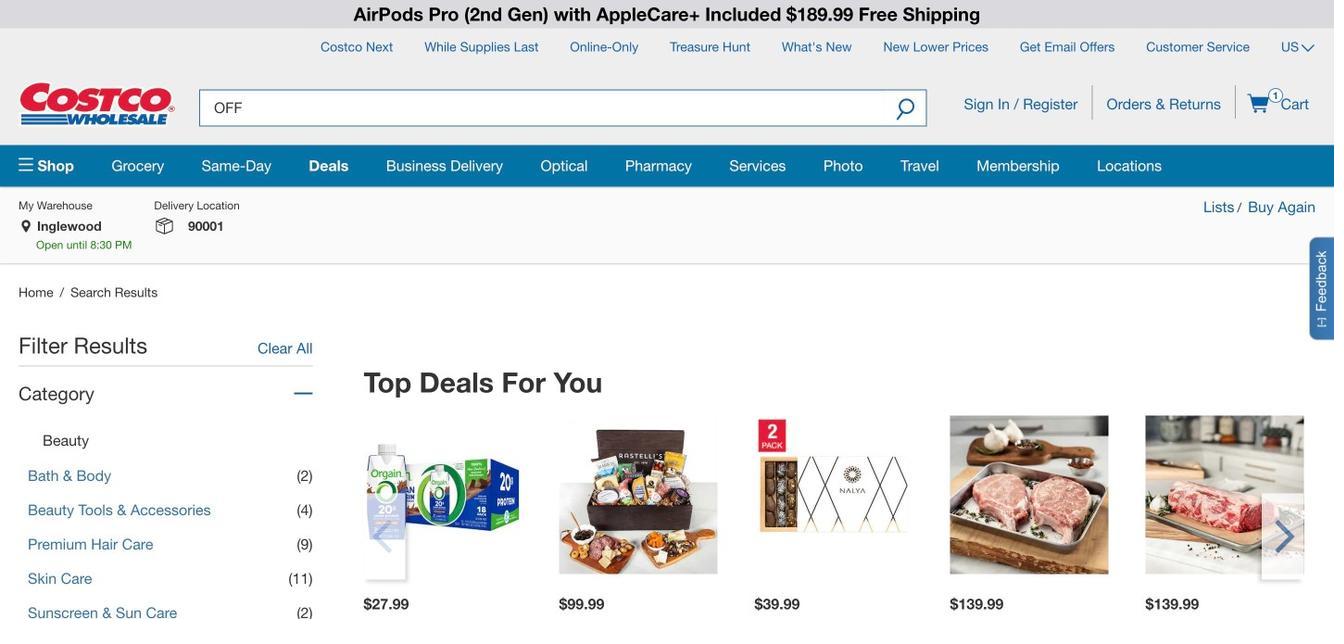 Task type: vqa. For each thing, say whether or not it's contained in the screenshot.
Grid View icon
no



Task type: describe. For each thing, give the bounding box(es) containing it.
main element
[[19, 145, 1316, 187]]

orgain clean grass fed protein shake, creamy chocolate fudge, 11 fl oz, 18-pack image
[[364, 416, 522, 574]]



Task type: locate. For each thing, give the bounding box(es) containing it.
Search text field
[[199, 89, 885, 127], [199, 89, 885, 127]]

rastelli's bone-in premium pork rib steak, (16/8 oz. per steak), 16 total count, 8 lbs. total image
[[950, 416, 1109, 574]]

rastelli's connoisseur gift crate image
[[559, 416, 718, 574]]

rastelli's usda choice boneless black angus prime rib roast, 1 total pack, 7 lbs. total image
[[1146, 416, 1304, 574]]

costco us homepage image
[[19, 81, 176, 127]]

search image
[[896, 98, 915, 124]]

luxury halal gourmet chocolate covered dates, 21.16 oz. per pack, 2-pack image
[[755, 416, 913, 574]]



